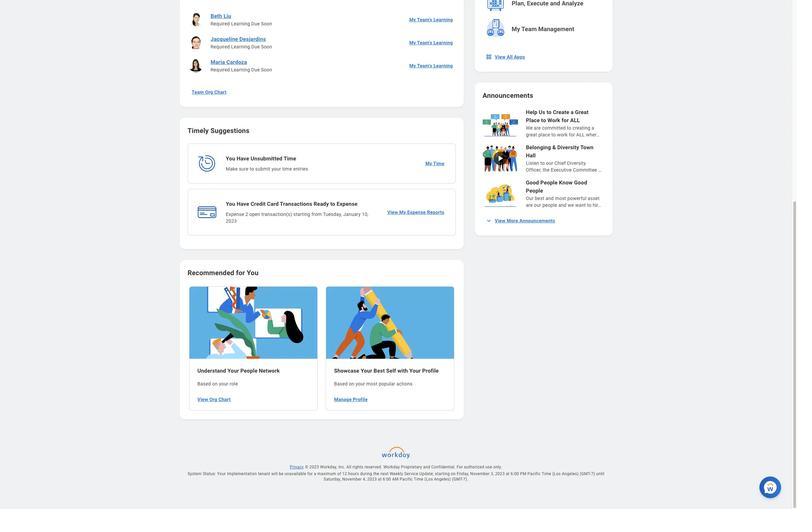 Task type: describe. For each thing, give the bounding box(es) containing it.
starting inside privacy © 2023 workday, inc. all rights reserved. workday proprietary and confidential. for authorized use only. system status: your implementation tenant will be unavailable for a maximum of 12 hours during the next weekly service update; starting on friday, november 3, 2023 at 6:00 pm pacific time (los angeles) (gmt-7) until saturday, november 4, 2023 at 6:00 am pacific time (los angeles) (gmt-7).
[[435, 472, 450, 476]]

starting inside expense 2 open transaction(s) starting from tuesday, january 10, 2023
[[294, 212, 311, 217]]

my team management
[[512, 25, 575, 33]]

1 vertical spatial at
[[378, 477, 382, 482]]

my time button
[[423, 157, 448, 170]]

showcase your best self with your profile
[[334, 368, 439, 374]]

on inside privacy © 2023 workday, inc. all rights reserved. workday proprietary and confidential. for authorized use only. system status: your implementation tenant will be unavailable for a maximum of 12 hours during the next weekly service update; starting on friday, november 3, 2023 at 6:00 pm pacific time (los angeles) (gmt-7) until saturday, november 4, 2023 at 6:00 am pacific time (los angeles) (gmt-7).
[[451, 472, 456, 476]]

0 vertical spatial and
[[546, 196, 554, 201]]

1 vertical spatial angeles)
[[434, 477, 451, 482]]

town
[[581, 144, 594, 151]]

on for understand
[[212, 381, 218, 387]]

hall
[[526, 152, 536, 159]]

desjardins
[[240, 36, 266, 42]]

based on your most popular actions
[[334, 381, 413, 387]]

showcase
[[334, 368, 360, 374]]

of
[[338, 472, 342, 476]]

time
[[283, 166, 292, 172]]

beth
[[211, 13, 222, 19]]

0 vertical spatial diversity
[[558, 144, 580, 151]]

for right work
[[569, 132, 576, 137]]

will
[[272, 472, 278, 476]]

your for showcase your best self with your profile
[[356, 381, 365, 387]]

your inside privacy © 2023 workday, inc. all rights reserved. workday proprietary and confidential. for authorized use only. system status: your implementation tenant will be unavailable for a maximum of 12 hours during the next weekly service update; starting on friday, november 3, 2023 at 6:00 pm pacific time (los angeles) (gmt-7) until saturday, november 4, 2023 at 6:00 am pacific time (los angeles) (gmt-7).
[[217, 472, 226, 476]]

1 vertical spatial (los
[[425, 477, 433, 482]]

to up work
[[568, 125, 572, 131]]

weekly
[[390, 472, 404, 476]]

learning inside jacqueline desjardins required learning due soon
[[231, 44, 250, 49]]

open
[[250, 212, 260, 217]]

best
[[535, 196, 545, 201]]

status:
[[203, 472, 216, 476]]

reserved.
[[365, 465, 382, 470]]

to inside belonging & diversity town hall listen to our chief diversity officer, the executive committee …
[[541, 161, 545, 166]]

understand
[[198, 368, 226, 374]]

view for view my expense reports
[[388, 210, 398, 215]]

actions
[[397, 381, 413, 387]]

you have unsubmitted time
[[226, 155, 297, 162]]

january
[[344, 212, 361, 217]]

soon for desjardins
[[261, 44, 272, 49]]

soon for liu
[[261, 21, 272, 26]]

most inside recommended for you list
[[367, 381, 378, 387]]

my team management button
[[484, 17, 606, 41]]

2 good from the left
[[575, 179, 588, 186]]

learning inside the beth liu required learning due soon
[[231, 21, 250, 26]]

12
[[343, 472, 347, 476]]

want
[[576, 203, 586, 208]]

ready
[[314, 201, 329, 207]]

officer,
[[526, 167, 542, 173]]

our
[[526, 196, 534, 201]]

self
[[387, 368, 396, 374]]

unsubmitted
[[251, 155, 283, 162]]

implementation
[[227, 472, 257, 476]]

media play image
[[497, 154, 505, 163]]

1 vertical spatial (gmt-
[[452, 477, 464, 482]]

1 horizontal spatial expense
[[337, 201, 358, 207]]

0 vertical spatial angeles)
[[562, 472, 579, 476]]

for right "recommended"
[[236, 269, 245, 277]]

based for understand your people network
[[198, 381, 211, 387]]

friday,
[[457, 472, 470, 476]]

all inside view all apps button
[[507, 54, 513, 60]]

&
[[553, 144, 556, 151]]

due for beth liu
[[252, 21, 260, 26]]

view more announcements button
[[483, 214, 560, 228]]

am
[[393, 477, 399, 482]]

required for jacqueline
[[211, 44, 230, 49]]

©
[[305, 465, 309, 470]]

saturday,
[[324, 477, 341, 482]]

be
[[279, 472, 284, 476]]

great
[[576, 109, 589, 115]]

proprietary
[[401, 465, 422, 470]]

you for you have unsubmitted time
[[226, 155, 235, 162]]

you have credit card transactions ready to expense
[[226, 201, 358, 207]]

jacqueline desjardins button
[[208, 35, 269, 43]]

use
[[486, 465, 493, 470]]

timely
[[188, 127, 209, 135]]

view all apps
[[495, 54, 526, 60]]

work
[[548, 117, 561, 124]]

1 horizontal spatial your
[[272, 166, 281, 172]]

my inside button
[[512, 25, 521, 33]]

service
[[405, 472, 419, 476]]

the inside belonging & diversity town hall listen to our chief diversity officer, the executive committee …
[[543, 167, 550, 173]]

maria cardoza button
[[208, 58, 250, 66]]

belonging
[[526, 144, 551, 151]]

manage profile
[[334, 397, 368, 402]]

to down us
[[542, 117, 547, 124]]

chevron down small image
[[486, 217, 493, 224]]

are inside good people know good people our best and most powerful asset are our people and we want to hir …
[[526, 203, 533, 208]]

workday
[[384, 465, 400, 470]]

unavailable
[[285, 472, 307, 476]]

1 good from the left
[[526, 179, 539, 186]]

due for jacqueline desjardins
[[252, 44, 260, 49]]

recommended for you list
[[185, 286, 459, 411]]

… inside belonging & diversity town hall listen to our chief diversity officer, the executive committee …
[[599, 167, 602, 173]]

for
[[457, 465, 463, 470]]

view org chart button
[[195, 393, 234, 406]]

0 horizontal spatial team
[[192, 89, 204, 95]]

workday,
[[320, 465, 338, 470]]

committed
[[543, 125, 566, 131]]

privacy
[[290, 465, 304, 470]]

expense 2 open transaction(s) starting from tuesday, january 10, 2023
[[226, 212, 369, 224]]

executive
[[551, 167, 572, 173]]

view for view more announcements
[[495, 218, 506, 223]]

from
[[312, 212, 322, 217]]

rights
[[353, 465, 364, 470]]

2
[[246, 212, 248, 217]]

0 vertical spatial at
[[506, 472, 510, 476]]

belonging & diversity town hall listen to our chief diversity officer, the executive committee …
[[526, 144, 602, 173]]

entries
[[294, 166, 308, 172]]

1 vertical spatial all
[[577, 132, 585, 137]]

0 vertical spatial announcements
[[483, 91, 534, 100]]

0 vertical spatial all
[[571, 117, 580, 124]]

we
[[568, 203, 575, 208]]

1 vertical spatial people
[[526, 188, 544, 194]]

workday assistant region
[[760, 474, 785, 498]]

team's for cardoza
[[417, 63, 433, 68]]

chief
[[555, 161, 566, 166]]

we
[[526, 125, 533, 131]]

until
[[597, 472, 605, 476]]

… inside help us to create a great place to work for all we are committed to creating a great place to work for all wher …
[[597, 132, 600, 137]]

only.
[[494, 465, 503, 470]]

3,
[[491, 472, 495, 476]]

soon for cardoza
[[261, 67, 272, 72]]

0 horizontal spatial pacific
[[400, 477, 413, 482]]

on for showcase
[[349, 381, 355, 387]]

announcements inside button
[[520, 218, 556, 223]]

7)
[[592, 472, 596, 476]]

chart for view org chart
[[219, 397, 231, 402]]

announcements element
[[483, 108, 605, 209]]

great
[[526, 132, 538, 137]]

and inside privacy © 2023 workday, inc. all rights reserved. workday proprietary and confidential. for authorized use only. system status: your implementation tenant will be unavailable for a maximum of 12 hours during the next weekly service update; starting on friday, november 3, 2023 at 6:00 pm pacific time (los angeles) (gmt-7) until saturday, november 4, 2023 at 6:00 am pacific time (los angeles) (gmt-7).
[[424, 465, 431, 470]]

you for you have credit card transactions ready to expense
[[226, 201, 235, 207]]

manage profile button
[[332, 393, 371, 406]]

tuesday,
[[323, 212, 342, 217]]

1 vertical spatial diversity
[[568, 161, 586, 166]]

good people know good people our best and most powerful asset are our people and we want to hir …
[[526, 179, 602, 208]]

2 horizontal spatial and
[[559, 203, 567, 208]]

view org chart
[[198, 397, 231, 402]]

expense inside button
[[408, 210, 426, 215]]

people inside recommended for you list
[[241, 368, 258, 374]]

know
[[559, 179, 573, 186]]

update;
[[420, 472, 434, 476]]

your right with on the bottom of the page
[[410, 368, 421, 374]]

1 horizontal spatial (gmt-
[[580, 472, 592, 476]]

asset
[[588, 196, 600, 201]]



Task type: vqa. For each thing, say whether or not it's contained in the screenshot.
The My Time Button
yes



Task type: locate. For each thing, give the bounding box(es) containing it.
2 my team's learning button from the top
[[407, 36, 456, 49]]

team highlights list
[[188, 8, 456, 77]]

1 vertical spatial you
[[226, 201, 235, 207]]

chart inside team org chart button
[[215, 89, 227, 95]]

0 horizontal spatial your
[[219, 381, 229, 387]]

0 horizontal spatial starting
[[294, 212, 311, 217]]

most inside good people know good people our best and most powerful asset are our people and we want to hir …
[[555, 196, 567, 201]]

our left chief
[[547, 161, 554, 166]]

0 horizontal spatial 6:00
[[383, 477, 391, 482]]

0 horizontal spatial are
[[526, 203, 533, 208]]

1 horizontal spatial all
[[507, 54, 513, 60]]

have for credit
[[237, 201, 249, 207]]

view right 10,
[[388, 210, 398, 215]]

team
[[522, 25, 537, 33], [192, 89, 204, 95]]

all left the apps
[[507, 54, 513, 60]]

3 required from the top
[[211, 67, 230, 72]]

diversity down work
[[558, 144, 580, 151]]

2 vertical spatial and
[[424, 465, 431, 470]]

1 horizontal spatial a
[[571, 109, 574, 115]]

due inside the beth liu required learning due soon
[[252, 21, 260, 26]]

2 horizontal spatial a
[[592, 125, 595, 131]]

based for showcase your best self with your profile
[[334, 381, 348, 387]]

due for maria cardoza
[[252, 67, 260, 72]]

timely suggestions
[[188, 127, 250, 135]]

starting down transactions
[[294, 212, 311, 217]]

transaction(s)
[[262, 212, 292, 217]]

required
[[211, 21, 230, 26], [211, 44, 230, 49], [211, 67, 230, 72]]

all down creating
[[577, 132, 585, 137]]

at
[[506, 472, 510, 476], [378, 477, 382, 482]]

good down committee
[[575, 179, 588, 186]]

all
[[571, 117, 580, 124], [577, 132, 585, 137]]

suggestions
[[211, 127, 250, 135]]

org down based on your role
[[210, 397, 217, 402]]

0 horizontal spatial based
[[198, 381, 211, 387]]

all up creating
[[571, 117, 580, 124]]

2 based from the left
[[334, 381, 348, 387]]

org down maria
[[205, 89, 213, 95]]

required inside maria cardoza required learning due soon
[[211, 67, 230, 72]]

0 vertical spatial profile
[[423, 368, 439, 374]]

0 horizontal spatial all
[[347, 465, 352, 470]]

november down authorized
[[471, 472, 490, 476]]

2 vertical spatial soon
[[261, 67, 272, 72]]

and up people
[[546, 196, 554, 201]]

good
[[526, 179, 539, 186], [575, 179, 588, 186]]

0 vertical spatial soon
[[261, 21, 272, 26]]

0 vertical spatial (los
[[553, 472, 561, 476]]

0 vertical spatial …
[[597, 132, 600, 137]]

1 horizontal spatial pacific
[[528, 472, 541, 476]]

pacific
[[528, 472, 541, 476], [400, 477, 413, 482]]

most down 'best'
[[367, 381, 378, 387]]

on down showcase
[[349, 381, 355, 387]]

1 due from the top
[[252, 21, 260, 26]]

3 team's from the top
[[417, 63, 433, 68]]

0 horizontal spatial most
[[367, 381, 378, 387]]

role
[[230, 381, 238, 387]]

pacific right pm
[[528, 472, 541, 476]]

required for beth
[[211, 21, 230, 26]]

1 horizontal spatial at
[[506, 472, 510, 476]]

creating
[[573, 125, 591, 131]]

0 vertical spatial org
[[205, 89, 213, 95]]

our down best
[[535, 203, 542, 208]]

have up 2
[[237, 201, 249, 207]]

org inside button
[[205, 89, 213, 95]]

and left we
[[559, 203, 567, 208]]

expense left reports
[[408, 210, 426, 215]]

0 vertical spatial have
[[237, 155, 249, 162]]

to up tuesday,
[[331, 201, 336, 207]]

privacy link
[[289, 464, 305, 470]]

work
[[558, 132, 568, 137]]

my team's learning for desjardins
[[410, 40, 453, 45]]

based on your role
[[198, 381, 238, 387]]

0 horizontal spatial profile
[[353, 397, 368, 402]]

profile right manage
[[353, 397, 368, 402]]

announcements up help
[[483, 91, 534, 100]]

1 horizontal spatial team
[[522, 25, 537, 33]]

0 vertical spatial 6:00
[[511, 472, 519, 476]]

0 horizontal spatial at
[[378, 477, 382, 482]]

1 horizontal spatial angeles)
[[562, 472, 579, 476]]

1 vertical spatial required
[[211, 44, 230, 49]]

team's for desjardins
[[417, 40, 433, 45]]

due down desjardins
[[252, 44, 260, 49]]

1 vertical spatial all
[[347, 465, 352, 470]]

our
[[547, 161, 554, 166], [535, 203, 542, 208]]

0 horizontal spatial the
[[374, 472, 380, 476]]

1 horizontal spatial and
[[546, 196, 554, 201]]

the right officer,
[[543, 167, 550, 173]]

apps
[[514, 54, 526, 60]]

1 vertical spatial and
[[559, 203, 567, 208]]

for inside privacy © 2023 workday, inc. all rights reserved. workday proprietary and confidential. for authorized use only. system status: your implementation tenant will be unavailable for a maximum of 12 hours during the next weekly service update; starting on friday, november 3, 2023 at 6:00 pm pacific time (los angeles) (gmt-7) until saturday, november 4, 2023 at 6:00 am pacific time (los angeles) (gmt-7).
[[308, 472, 313, 476]]

required down beth liu 'button'
[[211, 21, 230, 26]]

to down the committed
[[552, 132, 556, 137]]

view
[[495, 54, 506, 60], [388, 210, 398, 215], [495, 218, 506, 223], [198, 397, 208, 402]]

0 vertical spatial chart
[[215, 89, 227, 95]]

due inside maria cardoza required learning due soon
[[252, 67, 260, 72]]

2 vertical spatial due
[[252, 67, 260, 72]]

are down our
[[526, 203, 533, 208]]

1 horizontal spatial most
[[555, 196, 567, 201]]

learning inside maria cardoza required learning due soon
[[231, 67, 250, 72]]

required inside jacqueline desjardins required learning due soon
[[211, 44, 230, 49]]

0 vertical spatial most
[[555, 196, 567, 201]]

2 horizontal spatial on
[[451, 472, 456, 476]]

(los down the update;
[[425, 477, 433, 482]]

1 horizontal spatial are
[[534, 125, 541, 131]]

2 vertical spatial you
[[247, 269, 259, 277]]

1 soon from the top
[[261, 21, 272, 26]]

my team's learning button for liu
[[407, 13, 456, 26]]

1 vertical spatial 6:00
[[383, 477, 391, 482]]

wher
[[587, 132, 597, 137]]

people left know
[[541, 179, 558, 186]]

november down hours
[[343, 477, 362, 482]]

0 horizontal spatial our
[[535, 203, 542, 208]]

most up people
[[555, 196, 567, 201]]

2 due from the top
[[252, 44, 260, 49]]

0 vertical spatial team's
[[417, 17, 433, 22]]

next
[[381, 472, 389, 476]]

popular
[[379, 381, 396, 387]]

my team's learning for liu
[[410, 17, 453, 22]]

to right sure
[[250, 166, 254, 172]]

our inside belonging & diversity town hall listen to our chief diversity officer, the executive committee …
[[547, 161, 554, 166]]

at right the 3,
[[506, 472, 510, 476]]

0 vertical spatial a
[[571, 109, 574, 115]]

for
[[562, 117, 569, 124], [569, 132, 576, 137], [236, 269, 245, 277], [308, 472, 313, 476]]

required for maria
[[211, 67, 230, 72]]

make
[[226, 166, 238, 172]]

0 vertical spatial people
[[541, 179, 558, 186]]

1 my team's learning from the top
[[410, 17, 453, 22]]

2023
[[226, 218, 237, 224], [310, 465, 319, 470], [496, 472, 505, 476], [368, 477, 377, 482]]

1 vertical spatial profile
[[353, 397, 368, 402]]

a up wher
[[592, 125, 595, 131]]

2 soon from the top
[[261, 44, 272, 49]]

on left friday,
[[451, 472, 456, 476]]

manage
[[334, 397, 352, 402]]

nbox image
[[486, 54, 493, 60]]

0 horizontal spatial and
[[424, 465, 431, 470]]

view right nbox icon
[[495, 54, 506, 60]]

during
[[360, 472, 373, 476]]

1 vertical spatial my team's learning
[[410, 40, 453, 45]]

3 soon from the top
[[261, 67, 272, 72]]

1 vertical spatial a
[[592, 125, 595, 131]]

make sure to submit your time entries
[[226, 166, 308, 172]]

3 due from the top
[[252, 67, 260, 72]]

transactions
[[280, 201, 312, 207]]

beth liu required learning due soon
[[211, 13, 272, 26]]

3 my team's learning from the top
[[410, 63, 453, 68]]

sure
[[239, 166, 249, 172]]

1 horizontal spatial the
[[543, 167, 550, 173]]

have up sure
[[237, 155, 249, 162]]

view all apps button
[[483, 50, 530, 64]]

your left role
[[219, 381, 229, 387]]

recommended for you
[[188, 269, 259, 277]]

footer containing privacy © 2023 workday, inc. all rights reserved. workday proprietary and confidential. for authorized use only. system status: your implementation tenant will be unavailable for a maximum of 12 hours during the next weekly service update; starting on friday, november 3, 2023 at 6:00 pm pacific time (los angeles) (gmt-7) until saturday, november 4, 2023 at 6:00 am pacific time (los angeles) (gmt-7).
[[169, 444, 624, 509]]

2 vertical spatial required
[[211, 67, 230, 72]]

0 vertical spatial (gmt-
[[580, 472, 592, 476]]

inc.
[[339, 465, 346, 470]]

with
[[398, 368, 408, 374]]

expense inside expense 2 open transaction(s) starting from tuesday, january 10, 2023
[[226, 212, 244, 217]]

0 horizontal spatial november
[[343, 477, 362, 482]]

profile inside manage profile button
[[353, 397, 368, 402]]

1 have from the top
[[237, 155, 249, 162]]

2 vertical spatial my team's learning button
[[407, 59, 456, 72]]

view for view org chart
[[198, 397, 208, 402]]

diversity
[[558, 144, 580, 151], [568, 161, 586, 166]]

soon inside the beth liu required learning due soon
[[261, 21, 272, 26]]

your for understand your people network
[[219, 381, 229, 387]]

0 horizontal spatial on
[[212, 381, 218, 387]]

1 horizontal spatial profile
[[423, 368, 439, 374]]

at down next at the left
[[378, 477, 382, 482]]

2 team's from the top
[[417, 40, 433, 45]]

view right the chevron down small image
[[495, 218, 506, 223]]

hir
[[593, 203, 599, 208]]

1 required from the top
[[211, 21, 230, 26]]

1 vertical spatial due
[[252, 44, 260, 49]]

1 vertical spatial our
[[535, 203, 542, 208]]

0 vertical spatial november
[[471, 472, 490, 476]]

to
[[547, 109, 552, 115], [542, 117, 547, 124], [568, 125, 572, 131], [552, 132, 556, 137], [541, 161, 545, 166], [250, 166, 254, 172], [331, 201, 336, 207], [588, 203, 592, 208]]

for down create
[[562, 117, 569, 124]]

to right us
[[547, 109, 552, 115]]

the down reserved.
[[374, 472, 380, 476]]

chart down based on your role
[[219, 397, 231, 402]]

1 horizontal spatial starting
[[435, 472, 450, 476]]

2 have from the top
[[237, 201, 249, 207]]

for down © on the left bottom
[[308, 472, 313, 476]]

all inside privacy © 2023 workday, inc. all rights reserved. workday proprietary and confidential. for authorized use only. system status: your implementation tenant will be unavailable for a maximum of 12 hours during the next weekly service update; starting on friday, november 3, 2023 at 6:00 pm pacific time (los angeles) (gmt-7) until saturday, november 4, 2023 at 6:00 am pacific time (los angeles) (gmt-7).
[[347, 465, 352, 470]]

angeles) down confidential.
[[434, 477, 451, 482]]

on down 'understand'
[[212, 381, 218, 387]]

2 vertical spatial team's
[[417, 63, 433, 68]]

a left great
[[571, 109, 574, 115]]

1 horizontal spatial (los
[[553, 472, 561, 476]]

1 vertical spatial team's
[[417, 40, 433, 45]]

diversity up committee
[[568, 161, 586, 166]]

expense up january
[[337, 201, 358, 207]]

0 vertical spatial pacific
[[528, 472, 541, 476]]

place
[[526, 117, 540, 124]]

org for team
[[205, 89, 213, 95]]

a left maximum at left
[[314, 472, 316, 476]]

2023 inside expense 2 open transaction(s) starting from tuesday, january 10, 2023
[[226, 218, 237, 224]]

required inside the beth liu required learning due soon
[[211, 21, 230, 26]]

org
[[205, 89, 213, 95], [210, 397, 217, 402]]

view for view all apps
[[495, 54, 506, 60]]

people left network
[[241, 368, 258, 374]]

credit
[[251, 201, 266, 207]]

0 vertical spatial required
[[211, 21, 230, 26]]

chart inside view org chart button
[[219, 397, 231, 402]]

are inside help us to create a great place to work for all we are committed to creating a great place to work for all wher …
[[534, 125, 541, 131]]

and up the update;
[[424, 465, 431, 470]]

soon inside maria cardoza required learning due soon
[[261, 67, 272, 72]]

2 vertical spatial my team's learning
[[410, 63, 453, 68]]

0 horizontal spatial a
[[314, 472, 316, 476]]

are right the we
[[534, 125, 541, 131]]

a inside privacy © 2023 workday, inc. all rights reserved. workday proprietary and confidential. for authorized use only. system status: your implementation tenant will be unavailable for a maximum of 12 hours during the next weekly service update; starting on friday, november 3, 2023 at 6:00 pm pacific time (los angeles) (gmt-7) until saturday, november 4, 2023 at 6:00 am pacific time (los angeles) (gmt-7).
[[314, 472, 316, 476]]

chart down maria
[[215, 89, 227, 95]]

understand your people network
[[198, 368, 280, 374]]

people
[[541, 179, 558, 186], [526, 188, 544, 194], [241, 368, 258, 374]]

profile right with on the bottom of the page
[[423, 368, 439, 374]]

my team's learning for cardoza
[[410, 63, 453, 68]]

1 vertical spatial the
[[374, 472, 380, 476]]

2 horizontal spatial expense
[[408, 210, 426, 215]]

place
[[539, 132, 551, 137]]

org inside button
[[210, 397, 217, 402]]

soon inside jacqueline desjardins required learning due soon
[[261, 44, 272, 49]]

your left time
[[272, 166, 281, 172]]

6:00 down next at the left
[[383, 477, 391, 482]]

to inside good people know good people our best and most powerful asset are our people and we want to hir …
[[588, 203, 592, 208]]

announcements down people
[[520, 218, 556, 223]]

view down based on your role
[[198, 397, 208, 402]]

… inside good people know good people our best and most powerful asset are our people and we want to hir …
[[599, 203, 602, 208]]

view my expense reports button
[[385, 206, 448, 219]]

(los right pm
[[553, 472, 561, 476]]

jacqueline
[[211, 36, 238, 42]]

privacy © 2023 workday, inc. all rights reserved. workday proprietary and confidential. for authorized use only. system status: your implementation tenant will be unavailable for a maximum of 12 hours during the next weekly service update; starting on friday, november 3, 2023 at 6:00 pm pacific time (los angeles) (gmt-7) until saturday, november 4, 2023 at 6:00 am pacific time (los angeles) (gmt-7).
[[188, 465, 605, 482]]

0 vertical spatial starting
[[294, 212, 311, 217]]

to right "listen"
[[541, 161, 545, 166]]

expense left 2
[[226, 212, 244, 217]]

time inside "my time" button
[[434, 161, 445, 166]]

required down the jacqueline
[[211, 44, 230, 49]]

my time
[[426, 161, 445, 166]]

my team's learning button
[[407, 13, 456, 26], [407, 36, 456, 49], [407, 59, 456, 72]]

6:00 left pm
[[511, 472, 519, 476]]

1 my team's learning button from the top
[[407, 13, 456, 26]]

your up manage profile
[[356, 381, 365, 387]]

required down maria
[[211, 67, 230, 72]]

2 required from the top
[[211, 44, 230, 49]]

0 vertical spatial are
[[534, 125, 541, 131]]

2 my team's learning from the top
[[410, 40, 453, 45]]

team's for liu
[[417, 17, 433, 22]]

your left 'best'
[[361, 368, 373, 374]]

2 vertical spatial people
[[241, 368, 258, 374]]

1 vertical spatial soon
[[261, 44, 272, 49]]

1 horizontal spatial on
[[349, 381, 355, 387]]

people up our
[[526, 188, 544, 194]]

people
[[543, 203, 558, 208]]

0 vertical spatial my team's learning button
[[407, 13, 456, 26]]

your up role
[[228, 368, 239, 374]]

help us to create a great place to work for all we are committed to creating a great place to work for all wher …
[[526, 109, 600, 137]]

to left hir
[[588, 203, 592, 208]]

(gmt- down friday,
[[452, 477, 464, 482]]

system
[[188, 472, 202, 476]]

1 based from the left
[[198, 381, 211, 387]]

have for unsubmitted
[[237, 155, 249, 162]]

1 vertical spatial november
[[343, 477, 362, 482]]

starting down confidential.
[[435, 472, 450, 476]]

view my expense reports
[[388, 210, 445, 215]]

based down 'understand'
[[198, 381, 211, 387]]

angeles) left 7) at the bottom of page
[[562, 472, 579, 476]]

management
[[539, 25, 575, 33]]

maximum
[[318, 472, 336, 476]]

view inside button
[[198, 397, 208, 402]]

1 vertical spatial pacific
[[400, 477, 413, 482]]

angeles)
[[562, 472, 579, 476], [434, 477, 451, 482]]

due down jacqueline desjardins required learning due soon
[[252, 67, 260, 72]]

1 horizontal spatial good
[[575, 179, 588, 186]]

your
[[228, 368, 239, 374], [361, 368, 373, 374], [410, 368, 421, 374], [217, 472, 226, 476]]

1 vertical spatial …
[[599, 167, 602, 173]]

1 vertical spatial starting
[[435, 472, 450, 476]]

liu
[[224, 13, 231, 19]]

org for view
[[210, 397, 217, 402]]

your right status:
[[217, 472, 226, 476]]

learning
[[434, 17, 453, 22], [231, 21, 250, 26], [434, 40, 453, 45], [231, 44, 250, 49], [434, 63, 453, 68], [231, 67, 250, 72]]

my team's learning button for desjardins
[[407, 36, 456, 49]]

1 vertical spatial have
[[237, 201, 249, 207]]

due inside jacqueline desjardins required learning due soon
[[252, 44, 260, 49]]

maria
[[211, 59, 225, 65]]

1 vertical spatial my team's learning button
[[407, 36, 456, 49]]

based
[[198, 381, 211, 387], [334, 381, 348, 387]]

good down officer,
[[526, 179, 539, 186]]

2 vertical spatial …
[[599, 203, 602, 208]]

(gmt- left until
[[580, 472, 592, 476]]

my team's learning button for cardoza
[[407, 59, 456, 72]]

jacqueline desjardins required learning due soon
[[211, 36, 272, 49]]

3 my team's learning button from the top
[[407, 59, 456, 72]]

are
[[534, 125, 541, 131], [526, 203, 533, 208]]

1 horizontal spatial 6:00
[[511, 472, 519, 476]]

listen
[[526, 161, 540, 166]]

pacific down service
[[400, 477, 413, 482]]

all right inc.
[[347, 465, 352, 470]]

view inside button
[[388, 210, 398, 215]]

the inside privacy © 2023 workday, inc. all rights reserved. workday proprietary and confidential. for authorized use only. system status: your implementation tenant will be unavailable for a maximum of 12 hours during the next weekly service update; starting on friday, november 3, 2023 at 6:00 pm pacific time (los angeles) (gmt-7) until saturday, november 4, 2023 at 6:00 am pacific time (los angeles) (gmt-7).
[[374, 472, 380, 476]]

1 team's from the top
[[417, 17, 433, 22]]

footer
[[169, 444, 624, 509]]

recommended
[[188, 269, 234, 277]]

my
[[410, 17, 416, 22], [512, 25, 521, 33], [410, 40, 416, 45], [410, 63, 416, 68], [426, 161, 432, 166], [400, 210, 406, 215]]

card
[[267, 201, 279, 207]]

0 vertical spatial you
[[226, 155, 235, 162]]

0 vertical spatial due
[[252, 21, 260, 26]]

chart for team org chart
[[215, 89, 227, 95]]

due up desjardins
[[252, 21, 260, 26]]

our inside good people know good people our best and most powerful asset are our people and we want to hir …
[[535, 203, 542, 208]]

based down showcase
[[334, 381, 348, 387]]



